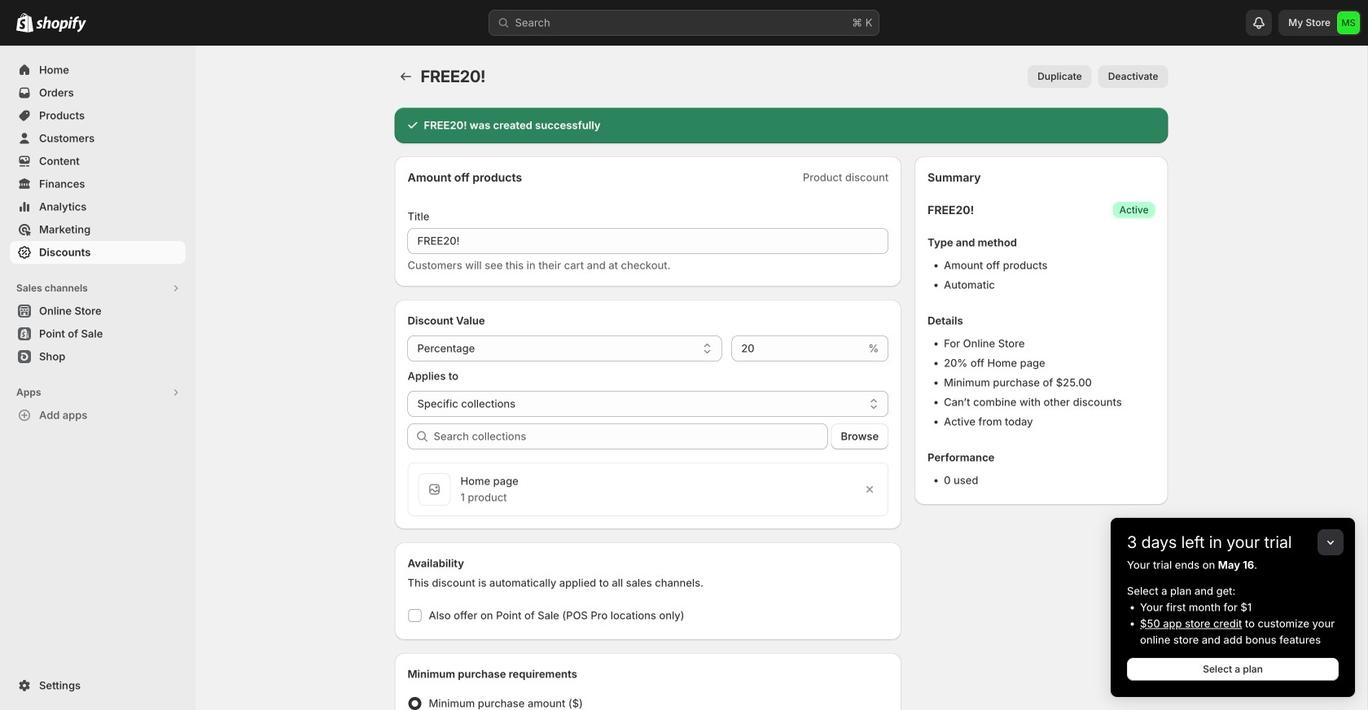 Task type: locate. For each thing, give the bounding box(es) containing it.
Search collections text field
[[434, 424, 828, 450]]

0 horizontal spatial shopify image
[[16, 13, 33, 32]]

my store image
[[1337, 11, 1360, 34]]

None text field
[[408, 228, 889, 254], [732, 336, 865, 362], [408, 228, 889, 254], [732, 336, 865, 362]]

1 horizontal spatial shopify image
[[36, 16, 86, 32]]

shopify image
[[16, 13, 33, 32], [36, 16, 86, 32]]



Task type: vqa. For each thing, say whether or not it's contained in the screenshot.
MY STORE 'ICON' in the right of the page
yes



